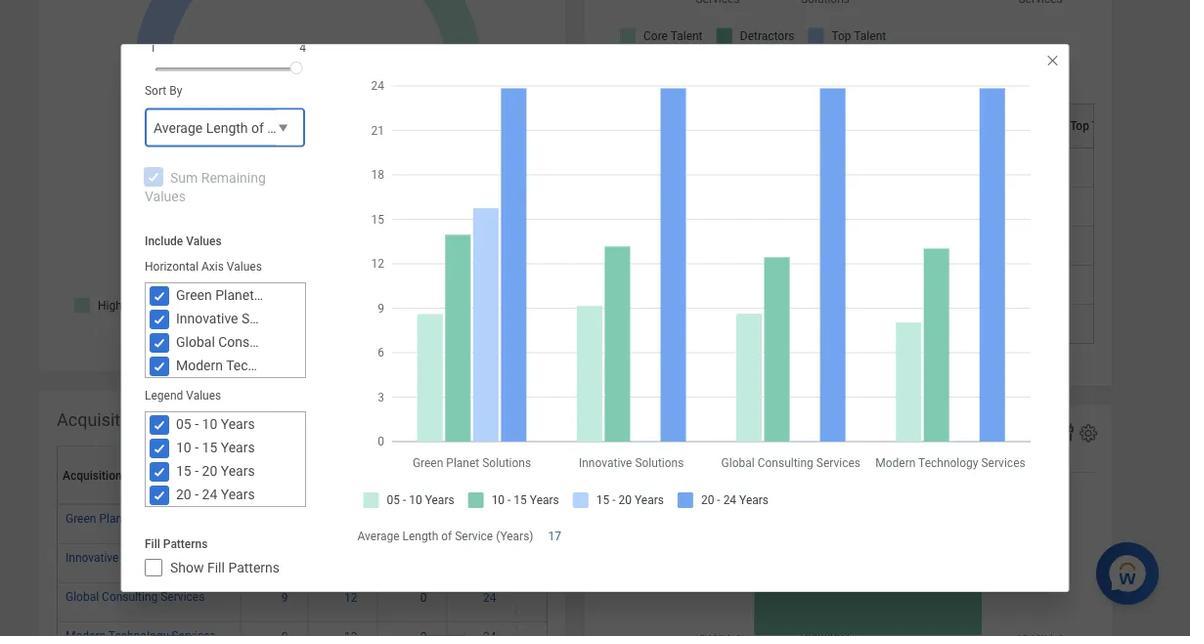 Task type: locate. For each thing, give the bounding box(es) containing it.
0 horizontal spatial talent
[[931, 119, 963, 133]]

planet
[[645, 194, 678, 208], [215, 287, 254, 303], [99, 512, 132, 526]]

9
[[281, 552, 288, 566], [281, 591, 288, 605]]

1 horizontal spatial innovative
[[176, 311, 238, 327]]

green planet solutions
[[611, 194, 730, 208], [176, 287, 314, 303], [66, 512, 184, 526]]

global consulting services inside acquisition tenure analysis element
[[66, 590, 205, 604]]

24 left average length of service (years) filterable "image"
[[498, 462, 511, 476]]

dialog
[[121, 0, 1070, 593]]

average length of service (years) up remaining at the top left of the page
[[153, 120, 359, 136]]

3 top talent image from the top
[[1058, 234, 1122, 249]]

24 inside 20 - 24 years button
[[498, 462, 511, 476]]

services inside acquisition tenure analysis element
[[161, 590, 205, 604]]

24 button
[[483, 590, 499, 606]]

average length of service (years) image
[[525, 512, 648, 528], [525, 590, 648, 606], [525, 630, 648, 637]]

1 vertical spatial modern technology services
[[176, 358, 351, 374]]

innovative inside acquisition tenure analysis element
[[66, 551, 119, 565]]

0 horizontal spatial of
[[251, 120, 263, 136]]

acquisition button
[[608, 104, 889, 148], [63, 448, 248, 505]]

3 check small image from the top
[[147, 355, 171, 378]]

0 horizontal spatial view more ... link
[[39, 339, 565, 371]]

check small image inside horizontal axis values group
[[147, 308, 171, 332]]

check small image inside legend values group
[[147, 484, 171, 508]]

view more ...
[[269, 349, 336, 363], [815, 364, 882, 377]]

sort by group
[[144, 82, 359, 149]]

innovative solutions
[[611, 234, 716, 247], [176, 311, 298, 327], [66, 551, 171, 565]]

check small image left sum
[[141, 165, 165, 189]]

check small image down horizontal
[[147, 308, 171, 332]]

average up 12 button
[[358, 530, 400, 544]]

green planet solutions inside acquisition tenure analysis element
[[66, 512, 184, 526]]

service
[[267, 120, 311, 136], [455, 530, 493, 544]]

15 - 20 years button
[[383, 447, 454, 504]]

1 vertical spatial global
[[176, 334, 215, 350]]

total
[[611, 312, 638, 326]]

talent right top
[[1092, 119, 1124, 133]]

average
[[153, 120, 202, 136], [358, 530, 400, 544]]

0 vertical spatial global consulting services
[[611, 155, 751, 169]]

1 horizontal spatial ...
[[873, 364, 882, 377]]

24 up 20 - 24 years "image" on the bottom of the page
[[483, 591, 496, 605]]

15 - 20 years image
[[386, 630, 439, 637]]

1 vertical spatial 24
[[202, 487, 217, 503]]

1 horizontal spatial (years)
[[496, 530, 534, 544]]

terminations
[[603, 425, 705, 445]]

(years) left 17
[[496, 530, 534, 544]]

top talent button
[[1055, 119, 1124, 133]]

2 horizontal spatial green
[[611, 194, 642, 208]]

innovative for the top the innovative solutions link
[[611, 234, 665, 247]]

1 vertical spatial global consulting services
[[176, 334, 338, 350]]

innovative for the innovative solutions link to the bottom
[[66, 551, 119, 565]]

average down by
[[153, 120, 202, 136]]

detractors
[[989, 119, 1044, 133]]

15 - 20 years
[[405, 462, 442, 490], [176, 463, 254, 479]]

0 vertical spatial length
[[206, 120, 248, 136]]

check small image for 10
[[147, 437, 171, 461]]

detractors button
[[974, 119, 1044, 133]]

- inside 15 - 20 years
[[422, 462, 425, 476]]

1 horizontal spatial modern
[[611, 273, 652, 286]]

solutions
[[681, 194, 730, 208], [668, 234, 716, 247], [257, 287, 314, 303], [241, 311, 298, 327], [135, 512, 184, 526], [122, 551, 171, 565]]

3 average length of service (years) image from the top
[[525, 630, 648, 637]]

24 inside legend values group
[[202, 487, 217, 503]]

tenure
[[149, 410, 202, 430]]

check small image for 05
[[147, 414, 171, 437]]

view more ... link
[[39, 339, 565, 371], [585, 354, 1112, 386]]

1 vertical spatial length
[[403, 530, 438, 544]]

years inside 15 - 20 years
[[412, 476, 442, 490]]

more
[[297, 349, 324, 363], [843, 364, 870, 377]]

service down 27
[[267, 120, 311, 136]]

2 vertical spatial 24
[[483, 591, 496, 605]]

values
[[144, 189, 185, 205], [186, 235, 221, 248], [226, 260, 262, 274], [186, 389, 221, 403]]

acquisition
[[608, 119, 668, 133], [57, 410, 145, 430], [732, 425, 820, 445], [63, 469, 122, 483]]

1 vertical spatial view
[[815, 364, 840, 377]]

2 horizontal spatial planet
[[645, 194, 678, 208]]

0 vertical spatial average
[[153, 120, 202, 136]]

0 vertical spatial innovative
[[611, 234, 665, 247]]

1 check small image from the top
[[147, 285, 171, 308]]

0 horizontal spatial green planet solutions link
[[66, 508, 184, 526]]

length up 0
[[403, 530, 438, 544]]

check small image for 20 - 24 years
[[147, 484, 171, 508]]

0 horizontal spatial 15 - 20 years
[[176, 463, 254, 479]]

planet inside acquisition tenure analysis element
[[99, 512, 132, 526]]

... for acquisition high potentials retention risk element
[[327, 349, 336, 363]]

1 horizontal spatial technology
[[654, 273, 714, 286]]

consulting
[[648, 155, 704, 169], [218, 334, 283, 350], [102, 590, 158, 604]]

view inside 'acquisition talent health' element
[[815, 364, 840, 377]]

check small image
[[147, 285, 171, 308], [147, 332, 171, 355], [147, 355, 171, 378], [147, 414, 171, 437], [147, 437, 171, 461], [147, 461, 171, 484]]

values up 05 - 10 years
[[186, 389, 221, 403]]

10 up 10 - 15 years
[[202, 416, 217, 433]]

1 vertical spatial green planet solutions
[[176, 287, 314, 303]]

15 button
[[935, 234, 951, 249], [935, 273, 951, 288]]

20 left 20 - 24 years button
[[428, 462, 442, 476]]

2 vertical spatial innovative
[[66, 551, 119, 565]]

20 - 24 years
[[475, 462, 511, 490], [176, 487, 254, 503]]

top talent image
[[1058, 155, 1122, 171], [1058, 194, 1122, 210], [1058, 234, 1122, 249], [1058, 273, 1122, 288], [1058, 312, 1122, 328]]

1 horizontal spatial green planet solutions link
[[611, 191, 730, 208]]

green planet solutions down axis at the top of page
[[176, 287, 314, 303]]

0 horizontal spatial innovative solutions
[[66, 551, 171, 565]]

more for acquisition high potentials retention risk element
[[297, 349, 324, 363]]

length up remaining at the top left of the page
[[206, 120, 248, 136]]

view for view more ... link for acquisition high potentials retention risk element
[[269, 349, 294, 363]]

0 horizontal spatial acquisition button
[[63, 448, 248, 505]]

innovative solutions link
[[611, 230, 716, 247], [66, 547, 171, 565]]

years
[[220, 416, 254, 433], [220, 440, 254, 456], [220, 463, 254, 479], [412, 476, 442, 490], [481, 476, 511, 490], [220, 487, 254, 503]]

acquisition button for solutions
[[63, 448, 248, 505]]

values right axis at the top of page
[[226, 260, 262, 274]]

2 horizontal spatial 24
[[498, 462, 511, 476]]

include values group
[[130, 219, 351, 523]]

2 vertical spatial innovative solutions
[[66, 551, 171, 565]]

technology inside modern technology services link
[[654, 273, 714, 286]]

05 - 10 years
[[176, 416, 254, 433]]

green planet solutions up fill patterns at bottom left
[[66, 512, 184, 526]]

by
[[710, 425, 728, 445]]

service down 20 - 24 years button
[[455, 530, 493, 544]]

2 vertical spatial global consulting services
[[66, 590, 205, 604]]

modern technology services up total element
[[611, 273, 762, 286]]

modern inside horizontal axis values group
[[176, 358, 223, 374]]

green planet solutions link up fill patterns at bottom left
[[66, 508, 184, 526]]

20 inside 15 - 20 years
[[428, 462, 442, 476]]

0 vertical spatial view more ...
[[269, 349, 336, 363]]

(years) inside popup button
[[315, 120, 359, 136]]

view more ... inside 'acquisition talent health' element
[[815, 364, 882, 377]]

1 vertical spatial 9
[[281, 591, 288, 605]]

planet inside 'acquisition talent health' element
[[645, 194, 678, 208]]

check small image up fill patterns at bottom left
[[147, 484, 171, 508]]

... inside 'acquisition talent health' element
[[873, 364, 882, 377]]

view more ... inside acquisition high potentials retention risk element
[[269, 349, 336, 363]]

0 vertical spatial global consulting services link
[[611, 151, 751, 169]]

15 inside acquisition tenure analysis element
[[405, 462, 419, 476]]

1 horizontal spatial 24
[[483, 591, 496, 605]]

20 - 24 years image
[[455, 630, 508, 637]]

1 vertical spatial ...
[[873, 364, 882, 377]]

global inside 'acquisition talent health' element
[[611, 155, 645, 169]]

1 horizontal spatial more
[[843, 364, 870, 377]]

55
[[935, 313, 948, 326]]

...
[[327, 349, 336, 363], [873, 364, 882, 377]]

2 horizontal spatial innovative solutions
[[611, 234, 716, 247]]

1 vertical spatial check small image
[[147, 308, 171, 332]]

view more ... link for acquisition high potentials retention risk element
[[39, 339, 565, 371]]

1 horizontal spatial planet
[[215, 287, 254, 303]]

modern technology services
[[611, 273, 762, 286], [176, 358, 351, 374]]

1 vertical spatial innovative solutions
[[176, 311, 298, 327]]

0 vertical spatial green planet solutions
[[611, 194, 730, 208]]

sort
[[144, 83, 166, 97]]

core
[[904, 119, 928, 133]]

1 vertical spatial (years)
[[496, 530, 534, 544]]

innovative solutions inside acquisition tenure analysis element
[[66, 551, 171, 565]]

more inside acquisition high potentials retention risk element
[[297, 349, 324, 363]]

innovative
[[611, 234, 665, 247], [176, 311, 238, 327], [66, 551, 119, 565]]

12
[[344, 591, 358, 605]]

2 top talent image from the top
[[1058, 194, 1122, 210]]

1 15 button from the top
[[935, 234, 951, 249]]

services
[[706, 155, 751, 169], [717, 273, 762, 286], [287, 334, 338, 350], [299, 358, 351, 374], [161, 590, 205, 604]]

20 right 15 - 20 years button
[[475, 462, 488, 476]]

patterns up 'show'
[[163, 538, 207, 552]]

modern up legend values at the left bottom of the page
[[176, 358, 223, 374]]

top talent image for innovative solutions
[[1058, 234, 1122, 249]]

2 check small image from the top
[[147, 332, 171, 355]]

0 vertical spatial view
[[269, 349, 294, 363]]

0 vertical spatial service
[[267, 120, 311, 136]]

1 top talent image from the top
[[1058, 155, 1122, 171]]

technology
[[654, 273, 714, 286], [226, 358, 296, 374]]

dialog containing average length of service (years)
[[121, 0, 1070, 593]]

1 horizontal spatial 20 - 24 years
[[475, 462, 511, 490]]

axis
[[201, 260, 223, 274]]

innovative up modern technology services link
[[611, 234, 665, 247]]

modern
[[611, 273, 652, 286], [176, 358, 223, 374]]

1 vertical spatial modern
[[176, 358, 223, 374]]

innovative inside 'acquisition talent health' element
[[611, 234, 665, 247]]

10 - 15 years image
[[316, 630, 369, 637]]

of down 15 - 20 years button
[[441, 530, 452, 544]]

20 - 24 years inside button
[[475, 462, 511, 490]]

2 vertical spatial consulting
[[102, 590, 158, 604]]

1 vertical spatial more
[[843, 364, 870, 377]]

average length of service (years)
[[153, 120, 359, 136], [358, 530, 534, 544]]

average length of service (years) up 0 button
[[358, 530, 534, 544]]

modern inside 'acquisition talent health' element
[[611, 273, 652, 286]]

1 horizontal spatial patterns
[[228, 561, 279, 577]]

1 vertical spatial 10
[[176, 440, 191, 456]]

15 - 20 years inside button
[[405, 462, 442, 490]]

1 horizontal spatial acquisition button
[[608, 104, 889, 148]]

0 vertical spatial innovative solutions link
[[611, 230, 716, 247]]

0 vertical spatial check small image
[[141, 165, 165, 189]]

2 vertical spatial planet
[[99, 512, 132, 526]]

0 horizontal spatial fill
[[144, 538, 160, 552]]

more inside 'acquisition talent health' element
[[843, 364, 870, 377]]

check small image for 15
[[147, 461, 171, 484]]

20 up fill patterns at bottom left
[[176, 487, 191, 503]]

1 horizontal spatial view more ...
[[815, 364, 882, 377]]

12 button
[[344, 590, 360, 606]]

length
[[206, 120, 248, 136], [403, 530, 438, 544]]

24 inside 24 button
[[483, 591, 496, 605]]

values inside horizontal axis values group
[[226, 260, 262, 274]]

patterns
[[163, 538, 207, 552], [228, 561, 279, 577]]

24
[[498, 462, 511, 476], [202, 487, 217, 503], [483, 591, 496, 605]]

global consulting services link inside acquisition tenure analysis element
[[66, 587, 205, 604]]

20 - 24 years down 10 - 15 years
[[176, 487, 254, 503]]

0 vertical spatial average length of service (years) image
[[525, 512, 648, 528]]

05 - 10 years image
[[249, 630, 300, 637]]

17
[[548, 530, 561, 544]]

15 - 20 years down 10 - 15 years
[[176, 463, 254, 479]]

10 - 15 years
[[176, 440, 254, 456]]

1 vertical spatial innovative
[[176, 311, 238, 327]]

green inside 'acquisition talent health' element
[[611, 194, 642, 208]]

0 horizontal spatial innovative
[[66, 551, 119, 565]]

0 vertical spatial green
[[611, 194, 642, 208]]

9 up the 9 button
[[281, 552, 288, 566]]

global inside acquisition tenure analysis element
[[66, 590, 99, 604]]

modern technology services inside 'acquisition talent health' element
[[611, 273, 762, 286]]

green planet solutions up modern technology services link
[[611, 194, 730, 208]]

0 horizontal spatial more
[[297, 349, 324, 363]]

terminations by acquisition
[[603, 425, 820, 445]]

0 horizontal spatial average
[[153, 120, 202, 136]]

0 horizontal spatial planet
[[99, 512, 132, 526]]

of left count
[[251, 120, 263, 136]]

check small image
[[141, 165, 165, 189], [147, 308, 171, 332], [147, 484, 171, 508]]

1 horizontal spatial innovative solutions link
[[611, 230, 716, 247]]

consulting inside acquisition tenure analysis element
[[102, 590, 158, 604]]

average length of service (years) inside average length of service (years) popup button
[[153, 120, 359, 136]]

of inside popup button
[[251, 120, 263, 136]]

innovative down horizontal axis values
[[176, 311, 238, 327]]

1 vertical spatial average
[[358, 530, 400, 544]]

show
[[170, 561, 203, 577]]

view inside acquisition high potentials retention risk element
[[269, 349, 294, 363]]

innovative inside horizontal axis values group
[[176, 311, 238, 327]]

modern up total element
[[611, 273, 652, 286]]

15
[[935, 235, 948, 248], [935, 274, 948, 287], [202, 440, 217, 456], [405, 462, 419, 476], [176, 463, 191, 479]]

average length of service (years) filterable image
[[522, 462, 650, 490]]

0 vertical spatial of
[[251, 120, 263, 136]]

20
[[428, 462, 442, 476], [475, 462, 488, 476], [202, 463, 217, 479], [176, 487, 191, 503]]

2 horizontal spatial innovative
[[611, 234, 665, 247]]

talent right core on the right of the page
[[931, 119, 963, 133]]

average length of service (years) button
[[144, 108, 359, 149]]

1 vertical spatial of
[[441, 530, 452, 544]]

green planet solutions link up modern technology services link
[[611, 191, 730, 208]]

9 button
[[281, 590, 291, 606]]

global
[[611, 155, 645, 169], [176, 334, 215, 350], [66, 590, 99, 604]]

0 horizontal spatial 24
[[202, 487, 217, 503]]

sort by
[[144, 83, 182, 97]]

0 horizontal spatial (years)
[[315, 120, 359, 136]]

modern technology services up analysis
[[176, 358, 351, 374]]

05
[[176, 416, 191, 433]]

0 vertical spatial planet
[[645, 194, 678, 208]]

1 horizontal spatial global consulting services link
[[611, 151, 751, 169]]

-
[[194, 416, 198, 433], [194, 440, 198, 456], [422, 462, 425, 476], [491, 462, 495, 476], [194, 463, 198, 479], [194, 487, 198, 503]]

top talent
[[1070, 119, 1124, 133]]

2 horizontal spatial global
[[611, 155, 645, 169]]

1 horizontal spatial green
[[176, 287, 211, 303]]

consulting inside horizontal axis values group
[[218, 334, 283, 350]]

0 horizontal spatial service
[[267, 120, 311, 136]]

1 vertical spatial average length of service (years)
[[358, 530, 534, 544]]

sum
[[170, 170, 197, 186]]

patterns right 'show'
[[228, 561, 279, 577]]

view more ... for view more ... link for acquisition high potentials retention risk element
[[269, 349, 336, 363]]

15 - 20 years left 20 - 24 years button
[[405, 462, 442, 490]]

innovative solutions inside horizontal axis values group
[[176, 311, 298, 327]]

analysis
[[206, 410, 272, 430]]

core talent
[[904, 119, 963, 133]]

1 vertical spatial green
[[176, 287, 211, 303]]

10 down 05
[[176, 440, 191, 456]]

0 horizontal spatial view
[[269, 349, 294, 363]]

1 vertical spatial global consulting services link
[[66, 587, 205, 604]]

innovative left fill patterns at bottom left
[[66, 551, 119, 565]]

fill patterns
[[144, 538, 207, 552]]

(years)
[[315, 120, 359, 136], [496, 530, 534, 544]]

0 vertical spatial ...
[[327, 349, 336, 363]]

5 top talent image from the top
[[1058, 312, 1122, 328]]

1 horizontal spatial consulting
[[218, 334, 283, 350]]

0 horizontal spatial modern
[[176, 358, 223, 374]]

... inside acquisition high potentials retention risk element
[[327, 349, 336, 363]]

10
[[202, 416, 217, 433], [176, 440, 191, 456]]

9 up 05 - 10 years 'image'
[[281, 591, 288, 605]]

2 talent from the left
[[1092, 119, 1124, 133]]

talent inside button
[[931, 119, 963, 133]]

0 horizontal spatial ...
[[327, 349, 336, 363]]

of
[[251, 120, 263, 136], [441, 530, 452, 544]]

0 vertical spatial innovative solutions
[[611, 234, 716, 247]]

5 check small image from the top
[[147, 437, 171, 461]]

count
[[291, 108, 325, 123]]

global consulting services link
[[611, 151, 751, 169], [66, 587, 205, 604]]

1 vertical spatial acquisition button
[[63, 448, 248, 505]]

acquisition button for services
[[608, 104, 889, 148]]

values down sum
[[144, 189, 185, 205]]

2 vertical spatial check small image
[[147, 484, 171, 508]]

0 vertical spatial modern technology services
[[611, 273, 762, 286]]

1 vertical spatial service
[[455, 530, 493, 544]]

0 horizontal spatial view more ...
[[269, 349, 336, 363]]

2 vertical spatial green
[[66, 512, 96, 526]]

1 horizontal spatial global
[[176, 334, 215, 350]]

6 check small image from the top
[[147, 461, 171, 484]]

(years) down 27 button
[[315, 120, 359, 136]]

view
[[269, 349, 294, 363], [815, 364, 840, 377]]

check small image for global
[[147, 332, 171, 355]]

green planet solutions link
[[611, 191, 730, 208], [66, 508, 184, 526]]

green planet solutions inside 'acquisition talent health' element
[[611, 194, 730, 208]]

2 vertical spatial green planet solutions
[[66, 512, 184, 526]]

modern technology services inside horizontal axis values group
[[176, 358, 351, 374]]

0 horizontal spatial modern technology services
[[176, 358, 351, 374]]

15 - 20 years inside legend values group
[[176, 463, 254, 479]]

global consulting services
[[611, 155, 751, 169], [176, 334, 338, 350], [66, 590, 205, 604]]

2 9 from the top
[[281, 591, 288, 605]]

1 talent from the left
[[931, 119, 963, 133]]

talent
[[931, 119, 963, 133], [1092, 119, 1124, 133]]

4 check small image from the top
[[147, 414, 171, 437]]

16
[[1016, 313, 1030, 326]]

24 down 10 - 15 years
[[202, 487, 217, 503]]

20 - 24 years right 15 - 20 years button
[[475, 462, 511, 490]]

fill
[[144, 538, 160, 552], [207, 561, 224, 577]]

green
[[611, 194, 642, 208], [176, 287, 211, 303], [66, 512, 96, 526]]

by
[[169, 83, 182, 97]]



Task type: describe. For each thing, give the bounding box(es) containing it.
green inside horizontal axis values group
[[176, 287, 211, 303]]

27 count
[[280, 42, 337, 123]]

0 horizontal spatial 10
[[176, 440, 191, 456]]

0 button
[[420, 590, 430, 606]]

horizontal
[[144, 260, 198, 274]]

talent for top talent
[[1092, 119, 1124, 133]]

20 down 10 - 15 years
[[202, 463, 217, 479]]

legend
[[144, 389, 183, 403]]

horizontal axis values group
[[144, 259, 351, 379]]

20 - 24 years button
[[452, 447, 524, 504]]

0 vertical spatial patterns
[[163, 538, 207, 552]]

1
[[149, 40, 156, 54]]

2 15 button from the top
[[935, 273, 951, 288]]

years inside 20 - 24 years
[[481, 476, 511, 490]]

9 inside the 9 button
[[281, 591, 288, 605]]

2 average length of service (years) image from the top
[[525, 590, 648, 606]]

55 button
[[935, 312, 951, 328]]

legend values group
[[144, 388, 306, 508]]

0 vertical spatial fill
[[144, 538, 160, 552]]

check small image for green
[[147, 285, 171, 308]]

service inside average length of service (years) popup button
[[267, 120, 311, 136]]

innovative solutions inside 'acquisition talent health' element
[[611, 234, 716, 247]]

top
[[1070, 119, 1090, 133]]

1 average length of service (years) image from the top
[[525, 512, 648, 528]]

modern technology services link
[[611, 269, 762, 286]]

0 vertical spatial green planet solutions link
[[611, 191, 730, 208]]

acquisition tenure analysis element
[[39, 391, 655, 637]]

include values
[[144, 235, 221, 248]]

acquisition talent health element
[[585, 0, 1190, 386]]

check small image for modern
[[147, 355, 171, 378]]

close chart settings image
[[1045, 53, 1061, 68]]

1 vertical spatial green planet solutions link
[[66, 508, 184, 526]]

20 - 24 years inside legend values group
[[176, 487, 254, 503]]

total element
[[611, 308, 638, 326]]

global consulting services inside horizontal axis values group
[[176, 334, 338, 350]]

0
[[420, 591, 427, 605]]

acquisition tenure analysis
[[57, 410, 272, 430]]

view more ... link for 'acquisition talent health' element
[[585, 354, 1112, 386]]

planet inside horizontal axis values group
[[215, 287, 254, 303]]

green inside acquisition tenure analysis element
[[66, 512, 96, 526]]

values up horizontal axis values
[[186, 235, 221, 248]]

talent for core talent
[[931, 119, 963, 133]]

20 inside 20 - 24 years
[[475, 462, 488, 476]]

1 vertical spatial fill
[[207, 561, 224, 577]]

values inside legend values group
[[186, 389, 221, 403]]

length inside popup button
[[206, 120, 248, 136]]

acquisition high potentials retention risk element
[[39, 0, 565, 371]]

technology inside horizontal axis values group
[[226, 358, 296, 374]]

view for view more ... link associated with 'acquisition talent health' element
[[815, 364, 840, 377]]

4 top talent image from the top
[[1058, 273, 1122, 288]]

more for 'acquisition talent health' element
[[843, 364, 870, 377]]

1 horizontal spatial length
[[403, 530, 438, 544]]

27 button
[[280, 38, 340, 106]]

check small image for innovative solutions
[[147, 308, 171, 332]]

17 button
[[548, 529, 564, 545]]

global inside horizontal axis values group
[[176, 334, 215, 350]]

sum remaining values
[[144, 170, 265, 205]]

1 vertical spatial patterns
[[228, 561, 279, 577]]

top talent image for green planet solutions
[[1058, 194, 1122, 210]]

top talent image for global consulting services
[[1058, 155, 1122, 171]]

view more ... for view more ... link associated with 'acquisition talent health' element
[[815, 364, 882, 377]]

5
[[1023, 235, 1030, 248]]

... for 'acquisition talent health' element
[[873, 364, 882, 377]]

values inside sum remaining values
[[144, 189, 185, 205]]

4
[[299, 40, 306, 54]]

1 horizontal spatial 10
[[202, 416, 217, 433]]

- inside button
[[491, 462, 495, 476]]

core talent button
[[887, 103, 976, 147]]

terminations by acquisition element
[[585, 405, 1112, 637]]

1 9 from the top
[[281, 552, 288, 566]]

horizontal axis values
[[144, 260, 262, 274]]

legend values
[[144, 389, 221, 403]]

remaining
[[201, 170, 265, 186]]

consulting inside 'acquisition talent health' element
[[648, 155, 704, 169]]

fill patterns group
[[130, 523, 319, 577]]

1 vertical spatial innovative solutions link
[[66, 547, 171, 565]]

show fill patterns
[[170, 561, 279, 577]]

global consulting services inside 'acquisition talent health' element
[[611, 155, 751, 169]]

include
[[144, 235, 183, 248]]

27
[[280, 42, 337, 101]]

average inside popup button
[[153, 120, 202, 136]]

green planet solutions inside horizontal axis values group
[[176, 287, 314, 303]]

1 horizontal spatial average
[[358, 530, 400, 544]]



Task type: vqa. For each thing, say whether or not it's contained in the screenshot.
the Green Planet Solutions in Acquisition Talent Health element
yes



